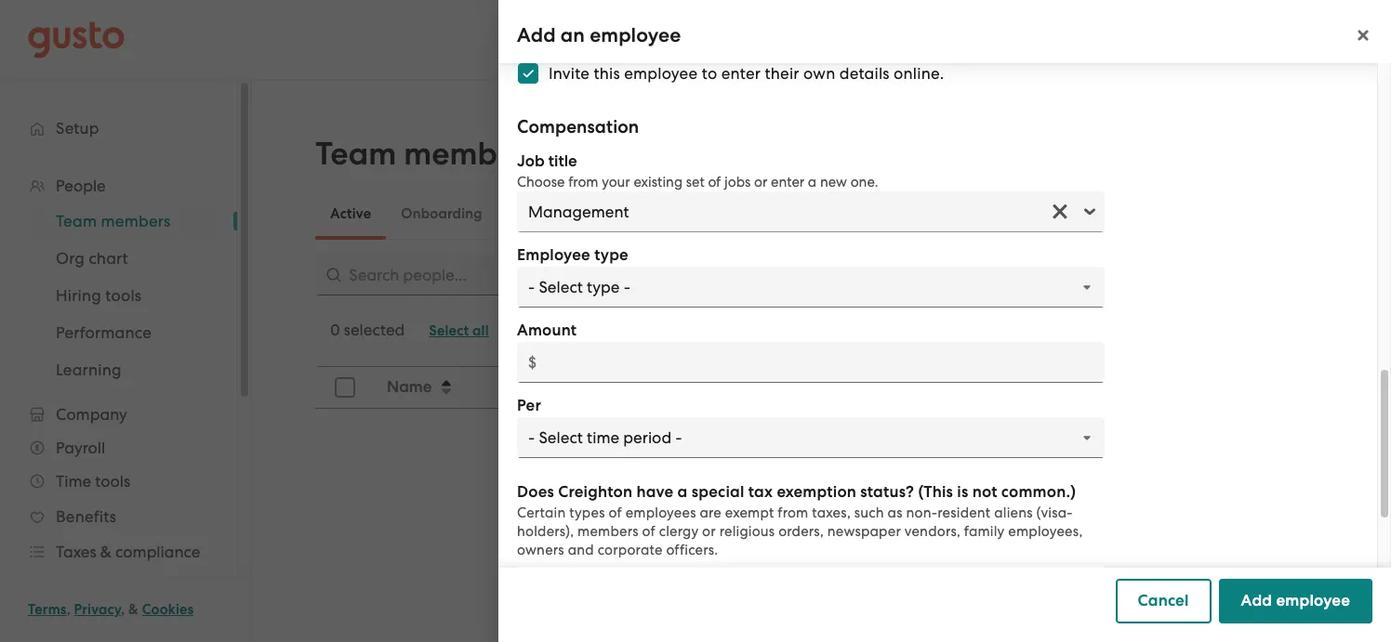 Task type: vqa. For each thing, say whether or not it's contained in the screenshot.
right Taxes
no



Task type: locate. For each thing, give the bounding box(es) containing it.
all right select
[[472, 323, 489, 339]]

0 vertical spatial enter
[[721, 64, 761, 83]]

terms
[[28, 602, 67, 618]]

does
[[517, 483, 554, 502]]

1 horizontal spatial of
[[642, 524, 655, 540]]

0 vertical spatial a
[[808, 174, 817, 191]]

team
[[315, 135, 396, 173]]

per
[[517, 396, 541, 416]]

from up orders,
[[778, 505, 809, 522]]

invite this employee to enter their own details online.
[[549, 64, 944, 83]]

non-
[[906, 505, 938, 522]]

1 horizontal spatial enter
[[771, 174, 805, 191]]

cancel button
[[1116, 579, 1211, 624]]

enter
[[721, 64, 761, 83], [771, 174, 805, 191]]

1 horizontal spatial type
[[1075, 378, 1108, 397]]

selected
[[344, 321, 405, 339]]

exemption
[[777, 483, 857, 502]]

all
[[472, 323, 489, 339], [546, 323, 563, 339]]

1 vertical spatial of
[[609, 505, 622, 522]]

1 all from the left
[[472, 323, 489, 339]]

a inside job title choose from your existing set of jobs or enter a new one.
[[808, 174, 817, 191]]

Amount field
[[517, 342, 1105, 383]]

1 horizontal spatial members
[[578, 524, 639, 540]]

0 vertical spatial type
[[594, 245, 629, 265]]

0 horizontal spatial or
[[702, 524, 716, 540]]

, left &
[[121, 602, 125, 618]]

2 , from the left
[[121, 602, 125, 618]]

or
[[754, 174, 767, 191], [702, 524, 716, 540]]

1 vertical spatial employee
[[624, 64, 698, 83]]

of right types
[[609, 505, 622, 522]]

type
[[594, 245, 629, 265], [1075, 378, 1108, 397]]

jobs
[[724, 174, 751, 191]]

employment type button
[[968, 368, 1299, 407]]

0 selected status
[[330, 321, 405, 339]]

add employee
[[1241, 591, 1350, 611]]

creighton
[[558, 483, 632, 502]]

all for select all
[[472, 323, 489, 339]]

department
[[561, 378, 651, 397]]

amount
[[517, 321, 577, 340]]

clear all
[[507, 323, 563, 339]]

1 vertical spatial type
[[1075, 378, 1108, 397]]

compensation
[[517, 116, 639, 138]]

1 horizontal spatial ,
[[121, 602, 125, 618]]

terms , privacy , & cookies
[[28, 602, 194, 618]]

0 horizontal spatial from
[[568, 174, 598, 191]]

department button
[[549, 368, 806, 407]]

Select all rows on this page checkbox
[[325, 367, 366, 408]]

0 selected
[[330, 321, 405, 339]]

or inside job title choose from your existing set of jobs or enter a new one.
[[754, 174, 767, 191]]

a right have
[[678, 483, 688, 502]]

0 horizontal spatial add
[[517, 23, 556, 47]]

employee inside dialog main content element
[[624, 64, 698, 83]]

1 horizontal spatial all
[[546, 323, 563, 339]]

1 vertical spatial add
[[1241, 591, 1272, 611]]

enter left new
[[771, 174, 805, 191]]

members up onboarding
[[404, 135, 541, 173]]

from down title
[[568, 174, 598, 191]]

1 horizontal spatial or
[[754, 174, 767, 191]]

not
[[972, 483, 997, 502]]

employee for an
[[590, 23, 681, 47]]

0 horizontal spatial enter
[[721, 64, 761, 83]]

1 horizontal spatial a
[[808, 174, 817, 191]]

1 vertical spatial from
[[778, 505, 809, 522]]

employment type
[[979, 378, 1108, 397]]

add
[[517, 23, 556, 47], [1241, 591, 1272, 611]]

orders,
[[778, 524, 824, 540]]

0 vertical spatial from
[[568, 174, 598, 191]]

,
[[67, 602, 70, 618], [121, 602, 125, 618]]

and
[[568, 542, 594, 559]]

add for add employee
[[1241, 591, 1272, 611]]

from
[[568, 174, 598, 191], [778, 505, 809, 522]]

employee
[[590, 23, 681, 47], [624, 64, 698, 83], [1276, 591, 1350, 611]]

1 vertical spatial members
[[578, 524, 639, 540]]

, left privacy
[[67, 602, 70, 618]]

cookies
[[142, 602, 194, 618]]

members
[[404, 135, 541, 173], [578, 524, 639, 540]]

1 vertical spatial enter
[[771, 174, 805, 191]]

title
[[548, 152, 577, 171]]

type inside dialog main content element
[[594, 245, 629, 265]]

0
[[330, 321, 340, 339]]

aliens
[[994, 505, 1033, 522]]

1 vertical spatial a
[[678, 483, 688, 502]]

such
[[854, 505, 884, 522]]

1 , from the left
[[67, 602, 70, 618]]

employee for this
[[624, 64, 698, 83]]

add inside add employee button
[[1241, 591, 1272, 611]]

online.
[[894, 64, 944, 83]]

employee
[[517, 245, 590, 265]]

add employee button
[[1219, 579, 1373, 624]]

one.
[[851, 174, 878, 191]]

type inside employment type button
[[1075, 378, 1108, 397]]

offboarding
[[618, 206, 701, 222]]

clear
[[507, 323, 543, 339]]

choose
[[517, 174, 565, 191]]

or right the jobs
[[754, 174, 767, 191]]

type right employment
[[1075, 378, 1108, 397]]

(this
[[918, 483, 953, 502]]

add an employee
[[517, 23, 681, 47]]

0 vertical spatial of
[[708, 174, 721, 191]]

1 horizontal spatial from
[[778, 505, 809, 522]]

a
[[808, 174, 817, 191], [678, 483, 688, 502]]

add for add an employee
[[517, 23, 556, 47]]

status?
[[860, 483, 914, 502]]

corporate
[[598, 542, 663, 559]]

0 horizontal spatial ,
[[67, 602, 70, 618]]

taxes,
[[812, 505, 851, 522]]

holders),
[[517, 524, 574, 540]]

cookies button
[[142, 599, 194, 621]]

2 vertical spatial employee
[[1276, 591, 1350, 611]]

management option
[[528, 203, 629, 221]]

of right set
[[708, 174, 721, 191]]

0 horizontal spatial a
[[678, 483, 688, 502]]

clear all button
[[498, 316, 572, 346]]

0 horizontal spatial type
[[594, 245, 629, 265]]

×
[[1051, 191, 1069, 228]]

0 vertical spatial employee
[[590, 23, 681, 47]]

job title choose from your existing set of jobs or enter a new one.
[[517, 152, 878, 191]]

a left new
[[808, 174, 817, 191]]

enter right to
[[721, 64, 761, 83]]

members down types
[[578, 524, 639, 540]]

1 vertical spatial or
[[702, 524, 716, 540]]

0 horizontal spatial members
[[404, 135, 541, 173]]

0 vertical spatial or
[[754, 174, 767, 191]]

all right clear
[[546, 323, 563, 339]]

2 all from the left
[[546, 323, 563, 339]]

1 horizontal spatial add
[[1241, 591, 1272, 611]]

from inside job title choose from your existing set of jobs or enter a new one.
[[568, 174, 598, 191]]

invite
[[549, 64, 590, 83]]

2 horizontal spatial of
[[708, 174, 721, 191]]

of down employees
[[642, 524, 655, 540]]

or down are
[[702, 524, 716, 540]]

of
[[708, 174, 721, 191], [609, 505, 622, 522], [642, 524, 655, 540]]

employees,
[[1008, 524, 1083, 540]]

own
[[804, 64, 835, 83]]

0 vertical spatial add
[[517, 23, 556, 47]]

officers.
[[666, 542, 718, 559]]

type down management
[[594, 245, 629, 265]]

tax
[[748, 483, 773, 502]]

existing
[[634, 174, 683, 191]]

employees
[[626, 505, 696, 522]]

0 horizontal spatial all
[[472, 323, 489, 339]]

add a team member drawer dialog
[[498, 0, 1391, 643]]



Task type: describe. For each thing, give the bounding box(es) containing it.
are
[[700, 505, 722, 522]]

vendors,
[[905, 524, 961, 540]]

members inside does creighton have a special tax exemption status? (this is not common.) certain types of employees are exempt from taxes, such as non-resident aliens (visa- holders), members of clergy or religious orders, newspaper vendors, family employees, owners and corporate officers.
[[578, 524, 639, 540]]

as
[[888, 505, 903, 522]]

cancel
[[1138, 591, 1189, 611]]

employee type
[[517, 245, 629, 265]]

management
[[528, 203, 629, 221]]

candidates button
[[497, 192, 603, 236]]

0 vertical spatial members
[[404, 135, 541, 173]]

name
[[387, 378, 432, 397]]

type for employment type
[[1075, 378, 1108, 397]]

set
[[686, 174, 705, 191]]

types
[[569, 505, 605, 522]]

type for employee type
[[594, 245, 629, 265]]

owners
[[517, 542, 564, 559]]

privacy
[[74, 602, 121, 618]]

privacy link
[[74, 602, 121, 618]]

your
[[602, 174, 630, 191]]

onboarding
[[401, 206, 482, 222]]

team members
[[315, 135, 541, 173]]

enter inside job title choose from your existing set of jobs or enter a new one.
[[771, 174, 805, 191]]

or inside does creighton have a special tax exemption status? (this is not common.) certain types of employees are exempt from taxes, such as non-resident aliens (visa- holders), members of clergy or religious orders, newspaper vendors, family employees, owners and corporate officers.
[[702, 524, 716, 540]]

details
[[840, 64, 890, 83]]

is
[[957, 483, 968, 502]]

exempt
[[725, 505, 774, 522]]

onboarding button
[[386, 192, 497, 236]]

terms link
[[28, 602, 67, 618]]

select
[[429, 323, 469, 339]]

special
[[692, 483, 744, 502]]

new
[[820, 174, 847, 191]]

a inside does creighton have a special tax exemption status? (this is not common.) certain types of employees are exempt from taxes, such as non-resident aliens (visa- holders), members of clergy or religious orders, newspaper vendors, family employees, owners and corporate officers.
[[678, 483, 688, 502]]

an
[[561, 23, 585, 47]]

active button
[[315, 192, 386, 236]]

home image
[[28, 21, 125, 58]]

all for clear all
[[546, 323, 563, 339]]

does creighton have a special tax exemption status? (this is not common.) certain types of employees are exempt from taxes, such as non-resident aliens (visa- holders), members of clergy or religious orders, newspaper vendors, family employees, owners and corporate officers.
[[517, 483, 1083, 559]]

2 vertical spatial of
[[642, 524, 655, 540]]

name button
[[376, 368, 548, 407]]

employee inside button
[[1276, 591, 1350, 611]]

religious
[[719, 524, 775, 540]]

family
[[964, 524, 1005, 540]]

job
[[517, 152, 545, 171]]

from inside does creighton have a special tax exemption status? (this is not common.) certain types of employees are exempt from taxes, such as non-resident aliens (visa- holders), members of clergy or religious orders, newspaper vendors, family employees, owners and corporate officers.
[[778, 505, 809, 522]]

employment
[[979, 378, 1071, 397]]

Invite this employee to enter their own details online. checkbox
[[508, 53, 549, 94]]

&
[[128, 602, 139, 618]]

of inside job title choose from your existing set of jobs or enter a new one.
[[708, 174, 721, 191]]

newspaper
[[827, 524, 901, 540]]

their
[[765, 64, 799, 83]]

clergy
[[659, 524, 699, 540]]

certain
[[517, 505, 566, 522]]

0 horizontal spatial of
[[609, 505, 622, 522]]

offboarding button
[[603, 192, 716, 236]]

candidates
[[512, 206, 588, 222]]

Search people... field
[[315, 255, 762, 296]]

active
[[330, 206, 371, 222]]

to
[[702, 64, 717, 83]]

select all button
[[420, 316, 498, 346]]

team members tab list
[[315, 188, 1314, 240]]

dialog main content element
[[498, 0, 1391, 604]]

resident
[[938, 505, 991, 522]]

account menu element
[[1032, 0, 1363, 79]]

have
[[636, 483, 674, 502]]

common.)
[[1001, 483, 1076, 502]]

this
[[594, 64, 620, 83]]

(visa-
[[1036, 505, 1073, 522]]



